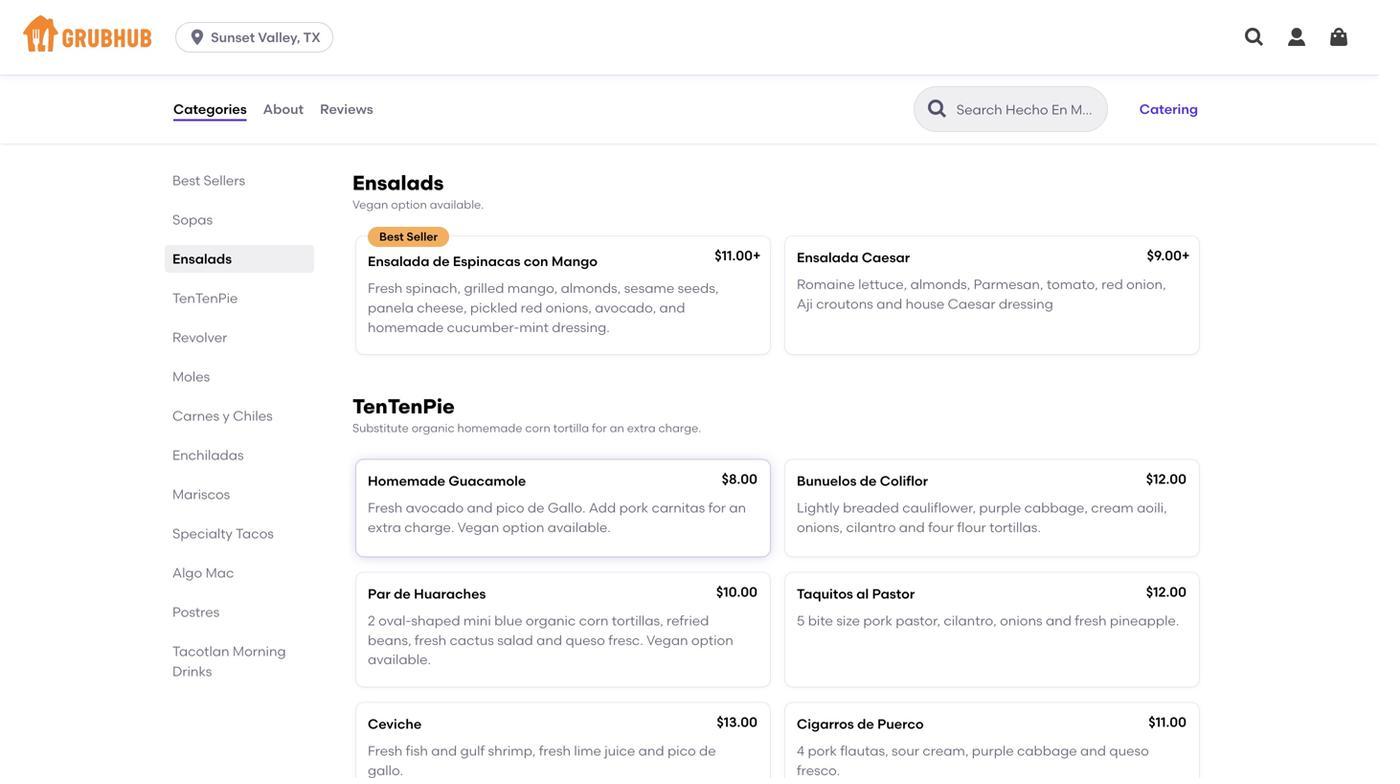 Task type: describe. For each thing, give the bounding box(es) containing it.
2
[[368, 613, 375, 630]]

cactus
[[450, 633, 494, 649]]

$12.00 for 5 bite size pork pastor, cilantro, onions and fresh pineapple.
[[1147, 584, 1187, 601]]

bite
[[808, 613, 834, 630]]

+ for $9.00 +
[[1182, 248, 1190, 264]]

tentenpie substitute organic homemade corn tortilla for an extra charge.
[[353, 395, 702, 435]]

valley,
[[258, 29, 300, 46]]

rice.
[[503, 94, 531, 110]]

size
[[837, 613, 860, 630]]

fresh for fresh spinach, grilled mango, almonds, sesame seeds, panela cheese, pickled red onions, avocado, and homemade cucumber-mint dressing.
[[368, 280, 403, 297]]

lightly
[[797, 500, 840, 517]]

main navigation navigation
[[0, 0, 1380, 75]]

red inside fresh spinach, grilled mango, almonds, sesame seeds, panela cheese, pickled red onions, avocado, and homemade cucumber-mint dressing.
[[521, 300, 543, 316]]

flour
[[958, 520, 987, 536]]

vegan inside 2 oval-shaped mini blue organic corn tortillas, refried beans, fresh cactus salad and queso fresc. vegan option available.
[[647, 633, 689, 649]]

and inside 2 oval-shaped mini blue organic corn tortillas, refried beans, fresh cactus salad and queso fresc. vegan option available.
[[537, 633, 563, 649]]

tacotlan
[[172, 644, 230, 660]]

ensalada for fresh
[[368, 253, 430, 270]]

tentenpie for tentenpie
[[172, 290, 238, 307]]

mango
[[552, 253, 598, 270]]

ensalada caesar
[[797, 250, 910, 266]]

cabbage
[[1018, 744, 1078, 760]]

chicken-base broth, chicken, avocado, onions, chipotle, peppers, and side of rice. button
[[356, 34, 770, 131]]

cucumber-
[[447, 319, 520, 336]]

and inside chile ancho-base broth, chicken, avocado, tortilla strips, and sour cream.
[[797, 94, 823, 110]]

avocado, inside chile ancho-base broth, chicken, avocado, tortilla strips, and sour cream.
[[1015, 74, 1077, 90]]

avocado
[[406, 500, 464, 517]]

mariscos
[[172, 487, 230, 503]]

de inside fresh avocado and pico de gallo. add pork carnitas for an extra charge. vegan option available.
[[528, 500, 545, 517]]

sunset valley, tx
[[211, 29, 321, 46]]

onions, inside 'chicken-base broth, chicken, avocado, onions, chipotle, peppers, and side of rice.'
[[626, 74, 672, 90]]

about
[[263, 101, 304, 117]]

pastor
[[872, 586, 915, 602]]

enchiladas
[[172, 447, 244, 464]]

de inside fresh fish and gulf shrimp, fresh lime juice and pico de gallo.
[[699, 744, 716, 760]]

charge. inside fresh avocado and pico de gallo. add pork carnitas for an extra charge. vegan option available.
[[405, 520, 455, 536]]

tortillas,
[[612, 613, 664, 630]]

par de huaraches
[[368, 586, 486, 602]]

pork inside 4 pork flautas, sour cream, purple cabbage and queso fresco.
[[808, 744, 837, 760]]

chile
[[797, 74, 831, 90]]

guacamole
[[449, 473, 526, 490]]

sellers
[[204, 172, 245, 189]]

shaped
[[411, 613, 460, 630]]

organic inside 'tentenpie substitute organic homemade corn tortilla for an extra charge.'
[[412, 422, 455, 435]]

and inside 'romaine lettuce, almonds, parmesan, tomato, red onion, aji croutons and house caesar dressing'
[[877, 296, 903, 312]]

seeds,
[[678, 280, 719, 297]]

2 horizontal spatial pork
[[864, 613, 893, 630]]

seller
[[407, 230, 438, 244]]

onions, inside fresh spinach, grilled mango, almonds, sesame seeds, panela cheese, pickled red onions, avocado, and homemade cucumber-mint dressing.
[[546, 300, 592, 316]]

mint
[[520, 319, 549, 336]]

available. inside fresh avocado and pico de gallo. add pork carnitas for an extra charge. vegan option available.
[[548, 520, 611, 536]]

chile ancho-base broth, chicken, avocado, tortilla strips, and sour cream. button
[[786, 34, 1200, 131]]

lettuce,
[[859, 277, 908, 293]]

red inside 'romaine lettuce, almonds, parmesan, tomato, red onion, aji croutons and house caesar dressing'
[[1102, 277, 1124, 293]]

and inside lightly breaded cauliflower, purple cabbage, cream aoili, onions, cilantro and four flour tortillas.
[[899, 520, 925, 536]]

tortilla inside chile ancho-base broth, chicken, avocado, tortilla strips, and sour cream.
[[1080, 74, 1122, 90]]

an inside 'tentenpie substitute organic homemade corn tortilla for an extra charge.'
[[610, 422, 625, 435]]

chipotle,
[[675, 74, 731, 90]]

and inside fresh avocado and pico de gallo. add pork carnitas for an extra charge. vegan option available.
[[467, 500, 493, 517]]

$13.00
[[717, 715, 758, 731]]

almonds, inside 'romaine lettuce, almonds, parmesan, tomato, red onion, aji croutons and house caesar dressing'
[[911, 277, 971, 293]]

blue
[[494, 613, 523, 630]]

onions
[[1000, 613, 1043, 630]]

and inside 4 pork flautas, sour cream, purple cabbage and queso fresco.
[[1081, 744, 1107, 760]]

mac
[[206, 565, 234, 582]]

vegan inside ensalads vegan option available.
[[353, 198, 388, 212]]

ensalads for ensalads vegan option available.
[[353, 171, 444, 195]]

de for par de huaraches
[[394, 586, 411, 602]]

algo
[[172, 565, 202, 582]]

$12.00 for lightly breaded cauliflower, purple cabbage, cream aoili, onions, cilantro and four flour tortillas.
[[1147, 471, 1187, 488]]

romaine lettuce, almonds, parmesan, tomato, red onion, aji croutons and house caesar dressing
[[797, 277, 1167, 312]]

corn inside 2 oval-shaped mini blue organic corn tortillas, refried beans, fresh cactus salad and queso fresc. vegan option available.
[[579, 613, 609, 630]]

carnes
[[172, 408, 220, 424]]

$8.00
[[722, 471, 758, 488]]

for inside 'tentenpie substitute organic homemade corn tortilla for an extra charge.'
[[592, 422, 607, 435]]

drinks
[[172, 664, 212, 680]]

dressing
[[999, 296, 1054, 312]]

cream.
[[857, 94, 903, 110]]

Search Hecho En Mexico search field
[[955, 101, 1102, 119]]

categories
[[173, 101, 247, 117]]

bunuelos
[[797, 473, 857, 490]]

caesar inside 'romaine lettuce, almonds, parmesan, tomato, red onion, aji croutons and house caesar dressing'
[[948, 296, 996, 312]]

homemade guacamole
[[368, 473, 526, 490]]

tacotlan morning drinks
[[172, 644, 286, 680]]

espinacas
[[453, 253, 521, 270]]

shrimp,
[[488, 744, 536, 760]]

cream
[[1092, 500, 1134, 517]]

sour inside chile ancho-base broth, chicken, avocado, tortilla strips, and sour cream.
[[826, 94, 854, 110]]

side
[[458, 94, 484, 110]]

option inside fresh avocado and pico de gallo. add pork carnitas for an extra charge. vegan option available.
[[503, 520, 545, 536]]

romaine
[[797, 277, 855, 293]]

par
[[368, 586, 391, 602]]

aji
[[797, 296, 813, 312]]

revolver
[[172, 330, 227, 346]]

$11.00 for $11.00 +
[[715, 248, 753, 264]]

$11.00 for $11.00
[[1149, 715, 1187, 731]]

chicken-base broth, chicken, avocado, onions, chipotle, peppers, and side of rice.
[[368, 74, 731, 110]]

ensalada for romaine
[[797, 250, 859, 266]]

flautas,
[[841, 744, 889, 760]]

fish
[[406, 744, 428, 760]]

organic inside 2 oval-shaped mini blue organic corn tortillas, refried beans, fresh cactus salad and queso fresc. vegan option available.
[[526, 613, 576, 630]]

postres
[[172, 605, 220, 621]]

best for best seller
[[379, 230, 404, 244]]

tomato,
[[1047, 277, 1099, 293]]

chicken, inside chile ancho-base broth, chicken, avocado, tortilla strips, and sour cream.
[[958, 74, 1012, 90]]

purple inside lightly breaded cauliflower, purple cabbage, cream aoili, onions, cilantro and four flour tortillas.
[[980, 500, 1022, 517]]

fresh for fresh fish and gulf shrimp, fresh lime juice and pico de gallo.
[[368, 744, 403, 760]]

cheese,
[[417, 300, 467, 316]]

morning
[[233, 644, 286, 660]]

avocado, inside 'chicken-base broth, chicken, avocado, onions, chipotle, peppers, and side of rice.'
[[561, 74, 623, 90]]

ceviche
[[368, 717, 422, 733]]

sunset valley, tx button
[[175, 22, 341, 53]]

ensalads vegan option available.
[[353, 171, 484, 212]]

3 svg image from the left
[[1328, 26, 1351, 49]]

juice
[[605, 744, 636, 760]]

cigarros de puerco
[[797, 717, 924, 733]]

fresh for fresh avocado and pico de gallo. add pork carnitas for an extra charge. vegan option available.
[[368, 500, 403, 517]]

extra inside fresh avocado and pico de gallo. add pork carnitas for an extra charge. vegan option available.
[[368, 520, 401, 536]]

reviews button
[[319, 75, 374, 144]]

purple inside 4 pork flautas, sour cream, purple cabbage and queso fresco.
[[972, 744, 1014, 760]]

option inside ensalads vegan option available.
[[391, 198, 427, 212]]

taquitos
[[797, 586, 854, 602]]

onions, inside lightly breaded cauliflower, purple cabbage, cream aoili, onions, cilantro and four flour tortillas.
[[797, 520, 843, 536]]

refried
[[667, 613, 709, 630]]

svg image
[[188, 28, 207, 47]]

homemade
[[368, 473, 446, 490]]

lime
[[574, 744, 602, 760]]



Task type: locate. For each thing, give the bounding box(es) containing it.
2 horizontal spatial option
[[692, 633, 734, 649]]

red down mango,
[[521, 300, 543, 316]]

broth, up side
[[462, 74, 501, 90]]

pineapple.
[[1110, 613, 1180, 630]]

0 horizontal spatial vegan
[[353, 198, 388, 212]]

0 horizontal spatial corn
[[525, 422, 551, 435]]

and down the guacamole
[[467, 500, 493, 517]]

0 vertical spatial for
[[592, 422, 607, 435]]

fresh spinach, grilled mango, almonds, sesame seeds, panela cheese, pickled red onions, avocado, and homemade cucumber-mint dressing.
[[368, 280, 719, 336]]

puerco
[[878, 717, 924, 733]]

0 horizontal spatial fresh
[[415, 633, 447, 649]]

organic right substitute
[[412, 422, 455, 435]]

0 horizontal spatial an
[[610, 422, 625, 435]]

de up spinach,
[[433, 253, 450, 270]]

+
[[753, 248, 761, 264], [1182, 248, 1190, 264]]

de for cigarros de puerco
[[858, 717, 875, 733]]

base up side
[[427, 74, 459, 90]]

1 horizontal spatial svg image
[[1286, 26, 1309, 49]]

2 vertical spatial pork
[[808, 744, 837, 760]]

organic
[[412, 422, 455, 435], [526, 613, 576, 630]]

1 horizontal spatial corn
[[579, 613, 609, 630]]

base inside chile ancho-base broth, chicken, avocado, tortilla strips, and sour cream.
[[881, 74, 913, 90]]

0 horizontal spatial best
[[172, 172, 200, 189]]

0 horizontal spatial option
[[391, 198, 427, 212]]

sour down puerco
[[892, 744, 920, 760]]

1 horizontal spatial ensalada
[[797, 250, 859, 266]]

2 broth, from the left
[[916, 74, 955, 90]]

0 horizontal spatial tentenpie
[[172, 290, 238, 307]]

sunset
[[211, 29, 255, 46]]

1 vertical spatial fresh
[[368, 500, 403, 517]]

reviews
[[320, 101, 373, 117]]

1 vertical spatial an
[[729, 500, 746, 517]]

1 chicken, from the left
[[504, 74, 558, 90]]

pork right size
[[864, 613, 893, 630]]

purple up tortillas.
[[980, 500, 1022, 517]]

$11.00
[[715, 248, 753, 264], [1149, 715, 1187, 731]]

0 vertical spatial extra
[[627, 422, 656, 435]]

pico down the guacamole
[[496, 500, 525, 517]]

option up best seller
[[391, 198, 427, 212]]

base inside 'chicken-base broth, chicken, avocado, onions, chipotle, peppers, and side of rice.'
[[427, 74, 459, 90]]

0 vertical spatial homemade
[[368, 319, 444, 336]]

ancho-
[[834, 74, 881, 90]]

caesar up lettuce,
[[862, 250, 910, 266]]

1 horizontal spatial onions,
[[626, 74, 672, 90]]

2 vertical spatial fresh
[[368, 744, 403, 760]]

tentenpie inside 'tentenpie substitute organic homemade corn tortilla for an extra charge.'
[[353, 395, 455, 419]]

coliflor
[[880, 473, 929, 490]]

1 horizontal spatial broth,
[[916, 74, 955, 90]]

strips,
[[1125, 74, 1163, 90]]

fresh down homemade
[[368, 500, 403, 517]]

svg image
[[1244, 26, 1267, 49], [1286, 26, 1309, 49], [1328, 26, 1351, 49]]

1 horizontal spatial sour
[[892, 744, 920, 760]]

homemade
[[368, 319, 444, 336], [458, 422, 523, 435]]

4
[[797, 744, 805, 760]]

1 vertical spatial $11.00
[[1149, 715, 1187, 731]]

1 horizontal spatial pico
[[668, 744, 696, 760]]

1 horizontal spatial charge.
[[659, 422, 702, 435]]

purple right cream,
[[972, 744, 1014, 760]]

0 horizontal spatial charge.
[[405, 520, 455, 536]]

2 vertical spatial fresh
[[539, 744, 571, 760]]

2 horizontal spatial fresh
[[1075, 613, 1107, 630]]

corn up the guacamole
[[525, 422, 551, 435]]

gulf
[[460, 744, 485, 760]]

spinach,
[[406, 280, 461, 297]]

pork up fresco. at bottom
[[808, 744, 837, 760]]

and down chile
[[797, 94, 823, 110]]

1 horizontal spatial caesar
[[948, 296, 996, 312]]

queso inside 2 oval-shaped mini blue organic corn tortillas, refried beans, fresh cactus salad and queso fresc. vegan option available.
[[566, 633, 605, 649]]

panela
[[368, 300, 414, 316]]

search icon image
[[926, 98, 949, 121]]

1 horizontal spatial tortilla
[[1080, 74, 1122, 90]]

1 horizontal spatial fresh
[[539, 744, 571, 760]]

$12.00 up aoili,
[[1147, 471, 1187, 488]]

pico inside fresh avocado and pico de gallo. add pork carnitas for an extra charge. vegan option available.
[[496, 500, 525, 517]]

1 vertical spatial best
[[379, 230, 404, 244]]

chicken, up rice. on the top of the page
[[504, 74, 558, 90]]

0 vertical spatial fresh
[[368, 280, 403, 297]]

1 fresh from the top
[[368, 280, 403, 297]]

available. inside ensalads vegan option available.
[[430, 198, 484, 212]]

charge. inside 'tentenpie substitute organic homemade corn tortilla for an extra charge.'
[[659, 422, 702, 435]]

0 vertical spatial best
[[172, 172, 200, 189]]

fresh up panela
[[368, 280, 403, 297]]

available. up seller
[[430, 198, 484, 212]]

2 oval-shaped mini blue organic corn tortillas, refried beans, fresh cactus salad and queso fresc. vegan option available.
[[368, 613, 734, 668]]

house
[[906, 296, 945, 312]]

pico right juice
[[668, 744, 696, 760]]

mini
[[464, 613, 491, 630]]

and right juice
[[639, 744, 665, 760]]

1 $12.00 from the top
[[1147, 471, 1187, 488]]

1 vertical spatial red
[[521, 300, 543, 316]]

0 horizontal spatial ensalads
[[172, 251, 232, 267]]

salad
[[497, 633, 533, 649]]

mango,
[[508, 280, 558, 297]]

fresh up gallo. at bottom
[[368, 744, 403, 760]]

1 vertical spatial pico
[[668, 744, 696, 760]]

1 vertical spatial onions,
[[546, 300, 592, 316]]

fresh inside fresh fish and gulf shrimp, fresh lime juice and pico de gallo.
[[539, 744, 571, 760]]

and down sesame
[[660, 300, 686, 316]]

1 vertical spatial available.
[[548, 520, 611, 536]]

an down $8.00
[[729, 500, 746, 517]]

2 fresh from the top
[[368, 500, 403, 517]]

1 horizontal spatial option
[[503, 520, 545, 536]]

1 broth, from the left
[[462, 74, 501, 90]]

$10.00
[[717, 584, 758, 601]]

vegan down refried
[[647, 633, 689, 649]]

1 horizontal spatial almonds,
[[911, 277, 971, 293]]

5
[[797, 613, 805, 630]]

corn inside 'tentenpie substitute organic homemade corn tortilla for an extra charge.'
[[525, 422, 551, 435]]

cilantro,
[[944, 613, 997, 630]]

available. down gallo.
[[548, 520, 611, 536]]

0 vertical spatial $11.00
[[715, 248, 753, 264]]

almonds, inside fresh spinach, grilled mango, almonds, sesame seeds, panela cheese, pickled red onions, avocado, and homemade cucumber-mint dressing.
[[561, 280, 621, 297]]

red left onion,
[[1102, 277, 1124, 293]]

2 + from the left
[[1182, 248, 1190, 264]]

0 vertical spatial charge.
[[659, 422, 702, 435]]

1 base from the left
[[427, 74, 459, 90]]

2 horizontal spatial onions,
[[797, 520, 843, 536]]

tentenpie up revolver
[[172, 290, 238, 307]]

fresh
[[1075, 613, 1107, 630], [415, 633, 447, 649], [539, 744, 571, 760]]

organic up salad
[[526, 613, 576, 630]]

grilled
[[464, 280, 504, 297]]

charge. down avocado
[[405, 520, 455, 536]]

1 vertical spatial $12.00
[[1147, 584, 1187, 601]]

1 vertical spatial corn
[[579, 613, 609, 630]]

4 pork flautas, sour cream, purple cabbage and queso fresco.
[[797, 744, 1150, 779]]

catering
[[1140, 101, 1199, 117]]

and right "cabbage"
[[1081, 744, 1107, 760]]

fresh left 'pineapple.'
[[1075, 613, 1107, 630]]

ensalads down sopas
[[172, 251, 232, 267]]

avocado, inside fresh spinach, grilled mango, almonds, sesame seeds, panela cheese, pickled red onions, avocado, and homemade cucumber-mint dressing.
[[595, 300, 657, 316]]

fresh inside fresh spinach, grilled mango, almonds, sesame seeds, panela cheese, pickled red onions, avocado, and homemade cucumber-mint dressing.
[[368, 280, 403, 297]]

tortilla inside 'tentenpie substitute organic homemade corn tortilla for an extra charge.'
[[553, 422, 589, 435]]

broth,
[[462, 74, 501, 90], [916, 74, 955, 90]]

0 vertical spatial red
[[1102, 277, 1124, 293]]

available.
[[430, 198, 484, 212], [548, 520, 611, 536], [368, 652, 431, 668]]

chicken, up search hecho en mexico search box
[[958, 74, 1012, 90]]

available. down beans,
[[368, 652, 431, 668]]

3 fresh from the top
[[368, 744, 403, 760]]

cauliflower,
[[903, 500, 976, 517]]

best left seller
[[379, 230, 404, 244]]

vegan up best seller
[[353, 198, 388, 212]]

best sellers
[[172, 172, 245, 189]]

parmesan,
[[974, 277, 1044, 293]]

0 vertical spatial purple
[[980, 500, 1022, 517]]

huaraches
[[414, 586, 486, 602]]

tacos
[[236, 526, 274, 542]]

cilantro
[[847, 520, 896, 536]]

and
[[428, 94, 454, 110], [797, 94, 823, 110], [877, 296, 903, 312], [660, 300, 686, 316], [467, 500, 493, 517], [899, 520, 925, 536], [1046, 613, 1072, 630], [537, 633, 563, 649], [431, 744, 457, 760], [639, 744, 665, 760], [1081, 744, 1107, 760]]

0 horizontal spatial chicken,
[[504, 74, 558, 90]]

vegan down the guacamole
[[458, 520, 499, 536]]

1 horizontal spatial best
[[379, 230, 404, 244]]

con
[[524, 253, 549, 270]]

de right par
[[394, 586, 411, 602]]

ensalads inside ensalads vegan option available.
[[353, 171, 444, 195]]

1 horizontal spatial chicken,
[[958, 74, 1012, 90]]

beans,
[[368, 633, 412, 649]]

available. inside 2 oval-shaped mini blue organic corn tortillas, refried beans, fresh cactus salad and queso fresc. vegan option available.
[[368, 652, 431, 668]]

$12.00 up 'pineapple.'
[[1147, 584, 1187, 601]]

cabbage,
[[1025, 500, 1088, 517]]

1 vertical spatial vegan
[[458, 520, 499, 536]]

aoili,
[[1137, 500, 1168, 517]]

tentenpie for tentenpie substitute organic homemade corn tortilla for an extra charge.
[[353, 395, 455, 419]]

chicken-
[[368, 74, 427, 90]]

1 vertical spatial option
[[503, 520, 545, 536]]

1 vertical spatial pork
[[864, 613, 893, 630]]

caesar
[[862, 250, 910, 266], [948, 296, 996, 312]]

de up flautas,
[[858, 717, 875, 733]]

extra down homemade
[[368, 520, 401, 536]]

2 vertical spatial vegan
[[647, 633, 689, 649]]

onions, up dressing.
[[546, 300, 592, 316]]

sour inside 4 pork flautas, sour cream, purple cabbage and queso fresco.
[[892, 744, 920, 760]]

2 $12.00 from the top
[[1147, 584, 1187, 601]]

an inside fresh avocado and pico de gallo. add pork carnitas for an extra charge. vegan option available.
[[729, 500, 746, 517]]

de up breaded
[[860, 473, 877, 490]]

al
[[857, 586, 869, 602]]

option down the guacamole
[[503, 520, 545, 536]]

1 vertical spatial charge.
[[405, 520, 455, 536]]

0 horizontal spatial pork
[[620, 500, 649, 517]]

dressing.
[[552, 319, 610, 336]]

for
[[592, 422, 607, 435], [709, 500, 726, 517]]

de for bunuelos de coliflor
[[860, 473, 877, 490]]

fresh inside fresh fish and gulf shrimp, fresh lime juice and pico de gallo.
[[368, 744, 403, 760]]

best for best sellers
[[172, 172, 200, 189]]

+ for $11.00 +
[[753, 248, 761, 264]]

vegan inside fresh avocado and pico de gallo. add pork carnitas for an extra charge. vegan option available.
[[458, 520, 499, 536]]

almonds, down mango
[[561, 280, 621, 297]]

broth, inside chile ancho-base broth, chicken, avocado, tortilla strips, and sour cream.
[[916, 74, 955, 90]]

oval-
[[379, 613, 411, 630]]

1 vertical spatial organic
[[526, 613, 576, 630]]

onions,
[[626, 74, 672, 90], [546, 300, 592, 316], [797, 520, 843, 536]]

2 svg image from the left
[[1286, 26, 1309, 49]]

0 horizontal spatial red
[[521, 300, 543, 316]]

ensalada down best seller
[[368, 253, 430, 270]]

pork right add
[[620, 500, 649, 517]]

1 vertical spatial for
[[709, 500, 726, 517]]

0 horizontal spatial svg image
[[1244, 26, 1267, 49]]

caesar down 'parmesan,'
[[948, 296, 996, 312]]

0 vertical spatial fresh
[[1075, 613, 1107, 630]]

1 horizontal spatial pork
[[808, 744, 837, 760]]

0 horizontal spatial +
[[753, 248, 761, 264]]

and left four at right
[[899, 520, 925, 536]]

1 horizontal spatial tentenpie
[[353, 395, 455, 419]]

homemade inside fresh spinach, grilled mango, almonds, sesame seeds, panela cheese, pickled red onions, avocado, and homemade cucumber-mint dressing.
[[368, 319, 444, 336]]

tortilla up gallo.
[[553, 422, 589, 435]]

for down $8.00
[[709, 500, 726, 517]]

an up add
[[610, 422, 625, 435]]

fresh down the shaped
[[415, 633, 447, 649]]

for up add
[[592, 422, 607, 435]]

ensalads for ensalads
[[172, 251, 232, 267]]

categories button
[[172, 75, 248, 144]]

0 vertical spatial ensalads
[[353, 171, 444, 195]]

1 horizontal spatial vegan
[[458, 520, 499, 536]]

charge. up carnitas
[[659, 422, 702, 435]]

fresh inside 2 oval-shaped mini blue organic corn tortillas, refried beans, fresh cactus salad and queso fresc. vegan option available.
[[415, 633, 447, 649]]

de right juice
[[699, 744, 716, 760]]

0 vertical spatial vegan
[[353, 198, 388, 212]]

1 svg image from the left
[[1244, 26, 1267, 49]]

de left gallo.
[[528, 500, 545, 517]]

for inside fresh avocado and pico de gallo. add pork carnitas for an extra charge. vegan option available.
[[709, 500, 726, 517]]

1 horizontal spatial an
[[729, 500, 746, 517]]

fresh avocado and pico de gallo. add pork carnitas for an extra charge. vegan option available.
[[368, 500, 746, 536]]

chicken, inside 'chicken-base broth, chicken, avocado, onions, chipotle, peppers, and side of rice.'
[[504, 74, 558, 90]]

peppers,
[[368, 94, 425, 110]]

$12.00
[[1147, 471, 1187, 488], [1147, 584, 1187, 601]]

sour
[[826, 94, 854, 110], [892, 744, 920, 760]]

tentenpie up substitute
[[353, 395, 455, 419]]

fresh inside fresh avocado and pico de gallo. add pork carnitas for an extra charge. vegan option available.
[[368, 500, 403, 517]]

corn up the fresc.
[[579, 613, 609, 630]]

0 horizontal spatial pico
[[496, 500, 525, 517]]

0 vertical spatial $12.00
[[1147, 471, 1187, 488]]

1 horizontal spatial organic
[[526, 613, 576, 630]]

broth, up search icon
[[916, 74, 955, 90]]

1 vertical spatial sour
[[892, 744, 920, 760]]

queso right "cabbage"
[[1110, 744, 1150, 760]]

0 vertical spatial organic
[[412, 422, 455, 435]]

and inside 'chicken-base broth, chicken, avocado, onions, chipotle, peppers, and side of rice.'
[[428, 94, 454, 110]]

2 chicken, from the left
[[958, 74, 1012, 90]]

2 horizontal spatial svg image
[[1328, 26, 1351, 49]]

1 vertical spatial caesar
[[948, 296, 996, 312]]

0 horizontal spatial queso
[[566, 633, 605, 649]]

and right onions
[[1046, 613, 1072, 630]]

1 vertical spatial extra
[[368, 520, 401, 536]]

tortilla left "strips," on the right top of page
[[1080, 74, 1122, 90]]

1 vertical spatial homemade
[[458, 422, 523, 435]]

catering button
[[1131, 88, 1207, 130]]

sour down ancho-
[[826, 94, 854, 110]]

breaded
[[843, 500, 900, 517]]

queso left the fresc.
[[566, 633, 605, 649]]

1 + from the left
[[753, 248, 761, 264]]

onions, down lightly
[[797, 520, 843, 536]]

carnes y chiles
[[172, 408, 273, 424]]

moles
[[172, 369, 210, 385]]

0 horizontal spatial tortilla
[[553, 422, 589, 435]]

0 horizontal spatial caesar
[[862, 250, 910, 266]]

pork inside fresh avocado and pico de gallo. add pork carnitas for an extra charge. vegan option available.
[[620, 500, 649, 517]]

gallo.
[[368, 763, 403, 779]]

$9.00
[[1148, 248, 1182, 264]]

1 vertical spatial ensalads
[[172, 251, 232, 267]]

base up cream.
[[881, 74, 913, 90]]

option down refried
[[692, 633, 734, 649]]

extra up carnitas
[[627, 422, 656, 435]]

1 horizontal spatial base
[[881, 74, 913, 90]]

corn
[[525, 422, 551, 435], [579, 613, 609, 630]]

extra inside 'tentenpie substitute organic homemade corn tortilla for an extra charge.'
[[627, 422, 656, 435]]

and down lettuce,
[[877, 296, 903, 312]]

0 vertical spatial pico
[[496, 500, 525, 517]]

0 vertical spatial tortilla
[[1080, 74, 1122, 90]]

fresco.
[[797, 763, 840, 779]]

best left "sellers"
[[172, 172, 200, 189]]

0 vertical spatial available.
[[430, 198, 484, 212]]

homemade inside 'tentenpie substitute organic homemade corn tortilla for an extra charge.'
[[458, 422, 523, 435]]

queso
[[566, 633, 605, 649], [1110, 744, 1150, 760]]

fresh left lime
[[539, 744, 571, 760]]

0 horizontal spatial for
[[592, 422, 607, 435]]

ensalads
[[353, 171, 444, 195], [172, 251, 232, 267]]

pico
[[496, 500, 525, 517], [668, 744, 696, 760]]

and right fish
[[431, 744, 457, 760]]

1 vertical spatial tentenpie
[[353, 395, 455, 419]]

0 horizontal spatial organic
[[412, 422, 455, 435]]

and right salad
[[537, 633, 563, 649]]

red
[[1102, 277, 1124, 293], [521, 300, 543, 316]]

ensalada up romaine
[[797, 250, 859, 266]]

1 horizontal spatial extra
[[627, 422, 656, 435]]

0 vertical spatial caesar
[[862, 250, 910, 266]]

2 horizontal spatial vegan
[[647, 633, 689, 649]]

homemade down panela
[[368, 319, 444, 336]]

0 horizontal spatial ensalada
[[368, 253, 430, 270]]

chiles
[[233, 408, 273, 424]]

and left side
[[428, 94, 454, 110]]

0 horizontal spatial almonds,
[[561, 280, 621, 297]]

carnitas
[[652, 500, 705, 517]]

1 horizontal spatial $11.00
[[1149, 715, 1187, 731]]

de for ensalada de espinacas con mango
[[433, 253, 450, 270]]

ensalads up best seller
[[353, 171, 444, 195]]

broth, inside 'chicken-base broth, chicken, avocado, onions, chipotle, peppers, and side of rice.'
[[462, 74, 501, 90]]

1 horizontal spatial for
[[709, 500, 726, 517]]

almonds, up house
[[911, 277, 971, 293]]

onions, left "chipotle,"
[[626, 74, 672, 90]]

of
[[487, 94, 500, 110]]

queso inside 4 pork flautas, sour cream, purple cabbage and queso fresco.
[[1110, 744, 1150, 760]]

0 horizontal spatial base
[[427, 74, 459, 90]]

onion,
[[1127, 277, 1167, 293]]

about button
[[262, 75, 305, 144]]

tentenpie
[[172, 290, 238, 307], [353, 395, 455, 419]]

option inside 2 oval-shaped mini blue organic corn tortillas, refried beans, fresh cactus salad and queso fresc. vegan option available.
[[692, 633, 734, 649]]

and inside fresh spinach, grilled mango, almonds, sesame seeds, panela cheese, pickled red onions, avocado, and homemade cucumber-mint dressing.
[[660, 300, 686, 316]]

pico inside fresh fish and gulf shrimp, fresh lime juice and pico de gallo.
[[668, 744, 696, 760]]

0 horizontal spatial sour
[[826, 94, 854, 110]]

cigarros
[[797, 717, 854, 733]]

5 bite size pork pastor, cilantro, onions and fresh pineapple.
[[797, 613, 1180, 630]]

avocado,
[[561, 74, 623, 90], [1015, 74, 1077, 90], [595, 300, 657, 316]]

lightly breaded cauliflower, purple cabbage, cream aoili, onions, cilantro and four flour tortillas.
[[797, 500, 1168, 536]]

2 base from the left
[[881, 74, 913, 90]]

chile ancho-base broth, chicken, avocado, tortilla strips, and sour cream.
[[797, 74, 1163, 110]]

$11.00 +
[[715, 248, 761, 264]]

homemade up the guacamole
[[458, 422, 523, 435]]

chicken,
[[504, 74, 558, 90], [958, 74, 1012, 90]]

0 horizontal spatial homemade
[[368, 319, 444, 336]]

2 vertical spatial available.
[[368, 652, 431, 668]]



Task type: vqa. For each thing, say whether or not it's contained in the screenshot.
DRINKS at the left bottom of page
yes



